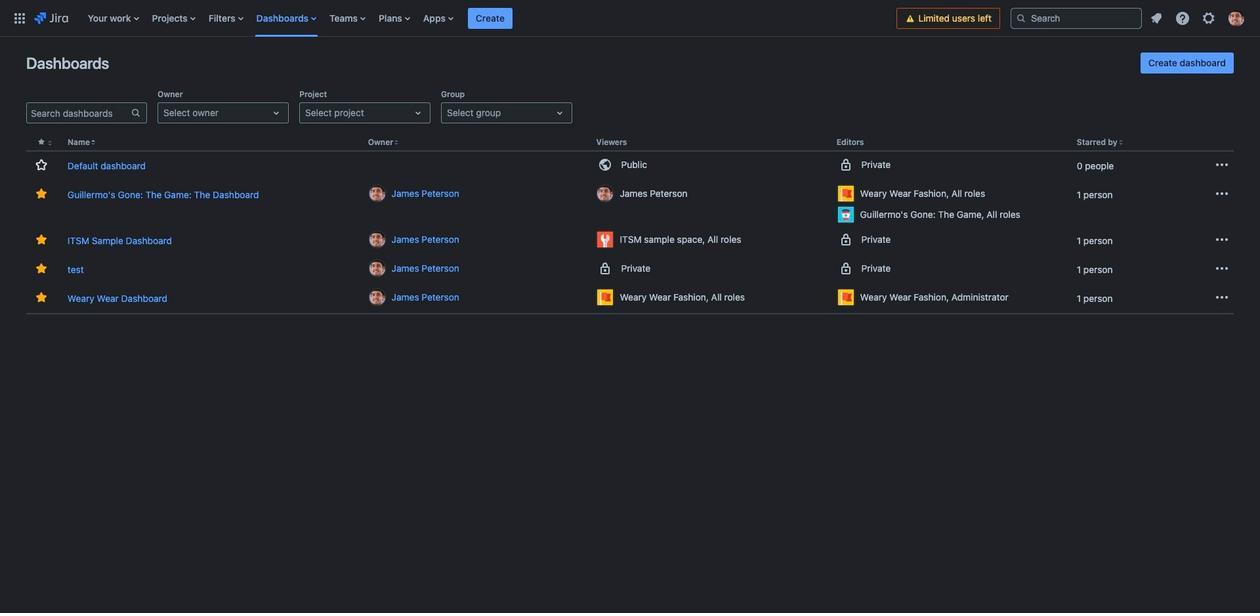 Task type: locate. For each thing, give the bounding box(es) containing it.
list item
[[468, 0, 513, 36]]

star test image
[[34, 261, 50, 276]]

more actions for itsm sample dashboard image
[[1214, 232, 1230, 248]]

search image
[[1016, 13, 1026, 23]]

0 horizontal spatial open image
[[268, 105, 284, 121]]

open image
[[268, 105, 284, 121], [552, 105, 568, 121]]

appswitcher icon image
[[12, 10, 28, 26]]

0 horizontal spatial list
[[81, 0, 897, 36]]

None text field
[[163, 106, 166, 119]]

Search dashboards text field
[[27, 104, 131, 122]]

1 open image from the left
[[268, 105, 284, 121]]

more actions for guillermo's gone: the game: the dashboard image
[[1214, 186, 1230, 202]]

None search field
[[1011, 8, 1142, 29]]

primary element
[[8, 0, 897, 36]]

list
[[81, 0, 897, 36], [1145, 6, 1252, 30]]

1 horizontal spatial open image
[[552, 105, 568, 121]]

2 open image from the left
[[552, 105, 568, 121]]

help image
[[1175, 10, 1191, 26]]

None text field
[[305, 106, 308, 119], [447, 106, 449, 119], [305, 106, 308, 119], [447, 106, 449, 119]]

banner
[[0, 0, 1260, 37]]

jira image
[[34, 10, 68, 26], [34, 10, 68, 26]]

Search field
[[1011, 8, 1142, 29]]

your profile and settings image
[[1229, 10, 1244, 26]]

1 horizontal spatial list
[[1145, 6, 1252, 30]]

star default dashboard image
[[34, 157, 50, 173]]



Task type: describe. For each thing, give the bounding box(es) containing it.
star guillermo's gone: the game: the dashboard image
[[34, 186, 50, 202]]

star itsm sample dashboard image
[[34, 232, 50, 248]]

notifications image
[[1149, 10, 1164, 26]]

dashboards details element
[[26, 134, 1234, 314]]

open image
[[410, 105, 426, 121]]

more actions for default dashboard image
[[1214, 157, 1230, 173]]

star weary wear dashboard image
[[34, 290, 50, 305]]

settings image
[[1201, 10, 1217, 26]]



Task type: vqa. For each thing, say whether or not it's contained in the screenshot.
the Create project Icon
no



